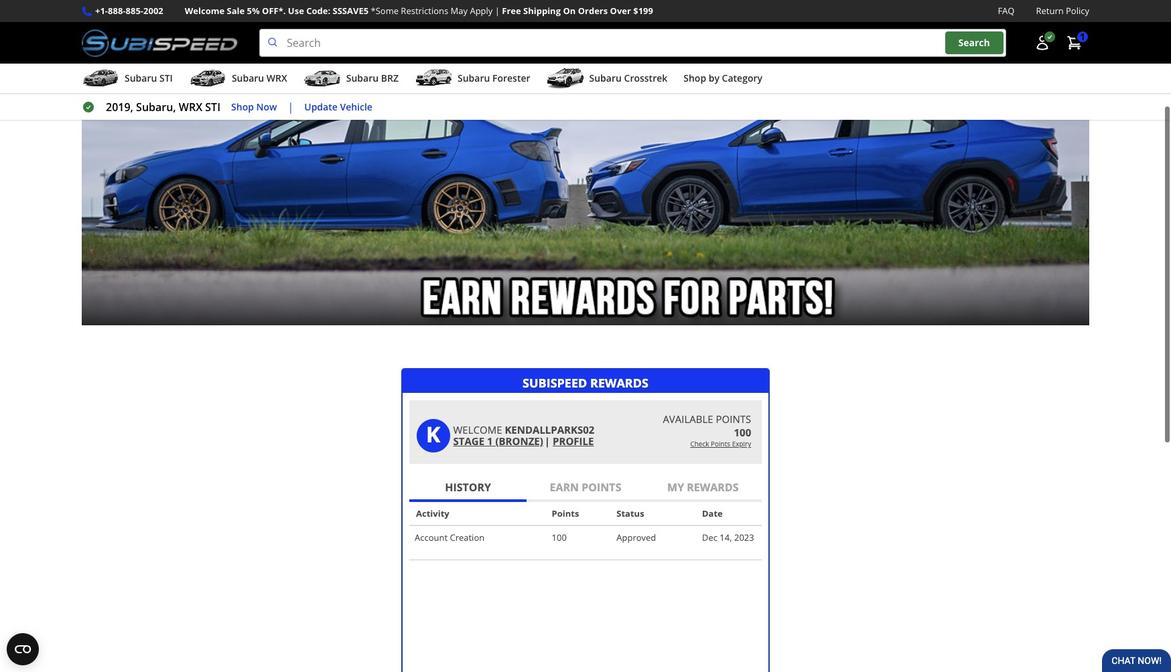 Task type: locate. For each thing, give the bounding box(es) containing it.
subaru for subaru forester
[[458, 72, 490, 85]]

4 subaru from the left
[[458, 72, 490, 85]]

shop inside 'dropdown button'
[[684, 72, 706, 85]]

0 horizontal spatial sti
[[159, 72, 173, 85]]

1 horizontal spatial shop
[[684, 72, 706, 85]]

shop left now
[[231, 100, 254, 113]]

1 vertical spatial sti
[[205, 100, 220, 115]]

now
[[256, 100, 277, 113]]

1 horizontal spatial |
[[495, 5, 500, 17]]

vehicle
[[340, 100, 372, 113]]

sti
[[159, 72, 173, 85], [205, 100, 220, 115]]

subaru,
[[136, 100, 176, 115]]

sssave5
[[333, 5, 369, 17]]

1 vertical spatial shop
[[231, 100, 254, 113]]

subaru up shop now
[[232, 72, 264, 85]]

wrx inside dropdown button
[[267, 72, 287, 85]]

crosstrek
[[624, 72, 668, 85]]

subispeed logo image
[[82, 29, 238, 57]]

subaru inside subaru brz dropdown button
[[346, 72, 379, 85]]

hippogallery:original image
[[82, 0, 1089, 326]]

sti down a subaru wrx thumbnail image
[[205, 100, 220, 115]]

| right now
[[288, 100, 294, 115]]

sti up 2019, subaru, wrx sti
[[159, 72, 173, 85]]

subaru for subaru crosstrek
[[589, 72, 622, 85]]

|
[[495, 5, 500, 17], [288, 100, 294, 115]]

wrx down a subaru wrx thumbnail image
[[179, 100, 202, 115]]

update
[[304, 100, 338, 113]]

use
[[288, 5, 304, 17]]

5%
[[247, 5, 260, 17]]

a subaru forester thumbnail image image
[[415, 68, 452, 89]]

0 vertical spatial wrx
[[267, 72, 287, 85]]

subaru inside subaru wrx dropdown button
[[232, 72, 264, 85]]

search
[[959, 36, 990, 49]]

subaru up subaru, in the top of the page
[[125, 72, 157, 85]]

return policy
[[1036, 5, 1089, 17]]

search button
[[945, 32, 1004, 54]]

a subaru sti thumbnail image image
[[82, 68, 119, 89]]

by
[[709, 72, 720, 85]]

0 vertical spatial shop
[[684, 72, 706, 85]]

subaru wrx button
[[189, 66, 287, 93]]

3 subaru from the left
[[346, 72, 379, 85]]

shop by category button
[[684, 66, 763, 93]]

subaru brz
[[346, 72, 399, 85]]

5 subaru from the left
[[589, 72, 622, 85]]

subaru wrx
[[232, 72, 287, 85]]

shop for shop now
[[231, 100, 254, 113]]

shop by category
[[684, 72, 763, 85]]

subaru left forester
[[458, 72, 490, 85]]

faq link
[[998, 4, 1015, 18]]

0 horizontal spatial shop
[[231, 100, 254, 113]]

subaru for subaru wrx
[[232, 72, 264, 85]]

wrx
[[267, 72, 287, 85], [179, 100, 202, 115]]

off*.
[[262, 5, 286, 17]]

888-
[[108, 5, 126, 17]]

shop
[[684, 72, 706, 85], [231, 100, 254, 113]]

subaru
[[125, 72, 157, 85], [232, 72, 264, 85], [346, 72, 379, 85], [458, 72, 490, 85], [589, 72, 622, 85]]

subaru inside subaru sti "dropdown button"
[[125, 72, 157, 85]]

sale
[[227, 5, 245, 17]]

category
[[722, 72, 763, 85]]

shop for shop by category
[[684, 72, 706, 85]]

0 vertical spatial sti
[[159, 72, 173, 85]]

subaru forester
[[458, 72, 530, 85]]

shop now
[[231, 100, 277, 113]]

welcome sale 5% off*. use code: sssave5 *some restrictions may apply | free shipping on orders over $199
[[185, 5, 653, 17]]

subaru inside subaru crosstrek dropdown button
[[589, 72, 622, 85]]

apply
[[470, 5, 493, 17]]

subaru left crosstrek
[[589, 72, 622, 85]]

+1-
[[95, 5, 108, 17]]

shop left by
[[684, 72, 706, 85]]

1 horizontal spatial sti
[[205, 100, 220, 115]]

policy
[[1066, 5, 1089, 17]]

| left free
[[495, 5, 500, 17]]

1 horizontal spatial wrx
[[267, 72, 287, 85]]

1 subaru from the left
[[125, 72, 157, 85]]

subaru for subaru sti
[[125, 72, 157, 85]]

forester
[[492, 72, 530, 85]]

dialog
[[401, 369, 770, 673]]

2 subaru from the left
[[232, 72, 264, 85]]

a subaru brz thumbnail image image
[[303, 68, 341, 89]]

subaru inside subaru forester dropdown button
[[458, 72, 490, 85]]

0 horizontal spatial |
[[288, 100, 294, 115]]

subaru forester button
[[415, 66, 530, 93]]

orders
[[578, 5, 608, 17]]

wrx up now
[[267, 72, 287, 85]]

return policy link
[[1036, 4, 1089, 18]]

subaru left brz
[[346, 72, 379, 85]]

1 vertical spatial wrx
[[179, 100, 202, 115]]

1 vertical spatial |
[[288, 100, 294, 115]]

shop inside 'link'
[[231, 100, 254, 113]]



Task type: vqa. For each thing, say whether or not it's contained in the screenshot.
Add to Cart button
no



Task type: describe. For each thing, give the bounding box(es) containing it.
shop now link
[[231, 100, 277, 115]]

subaru crosstrek button
[[546, 66, 668, 93]]

open widget image
[[7, 634, 39, 666]]

shipping
[[523, 5, 561, 17]]

button image
[[1035, 35, 1051, 51]]

1 button
[[1060, 30, 1089, 56]]

over
[[610, 5, 631, 17]]

+1-888-885-2002 link
[[95, 4, 163, 18]]

0 vertical spatial |
[[495, 5, 500, 17]]

restrictions
[[401, 5, 448, 17]]

2019,
[[106, 100, 133, 115]]

$199
[[633, 5, 653, 17]]

subaru crosstrek
[[589, 72, 668, 85]]

update vehicle
[[304, 100, 372, 113]]

on
[[563, 5, 576, 17]]

a subaru crosstrek thumbnail image image
[[546, 68, 584, 89]]

2002
[[143, 5, 163, 17]]

faq
[[998, 5, 1015, 17]]

code:
[[306, 5, 330, 17]]

subaru sti button
[[82, 66, 173, 93]]

update vehicle button
[[304, 100, 372, 115]]

subaru brz button
[[303, 66, 399, 93]]

welcome
[[185, 5, 225, 17]]

return
[[1036, 5, 1064, 17]]

search input field
[[259, 29, 1006, 57]]

brz
[[381, 72, 399, 85]]

subaru sti
[[125, 72, 173, 85]]

2019, subaru, wrx sti
[[106, 100, 220, 115]]

0 horizontal spatial wrx
[[179, 100, 202, 115]]

a subaru wrx thumbnail image image
[[189, 68, 226, 89]]

885-
[[126, 5, 143, 17]]

sti inside "dropdown button"
[[159, 72, 173, 85]]

*some
[[371, 5, 399, 17]]

free
[[502, 5, 521, 17]]

subaru for subaru brz
[[346, 72, 379, 85]]

may
[[451, 5, 468, 17]]

1
[[1080, 30, 1085, 43]]

+1-888-885-2002
[[95, 5, 163, 17]]



